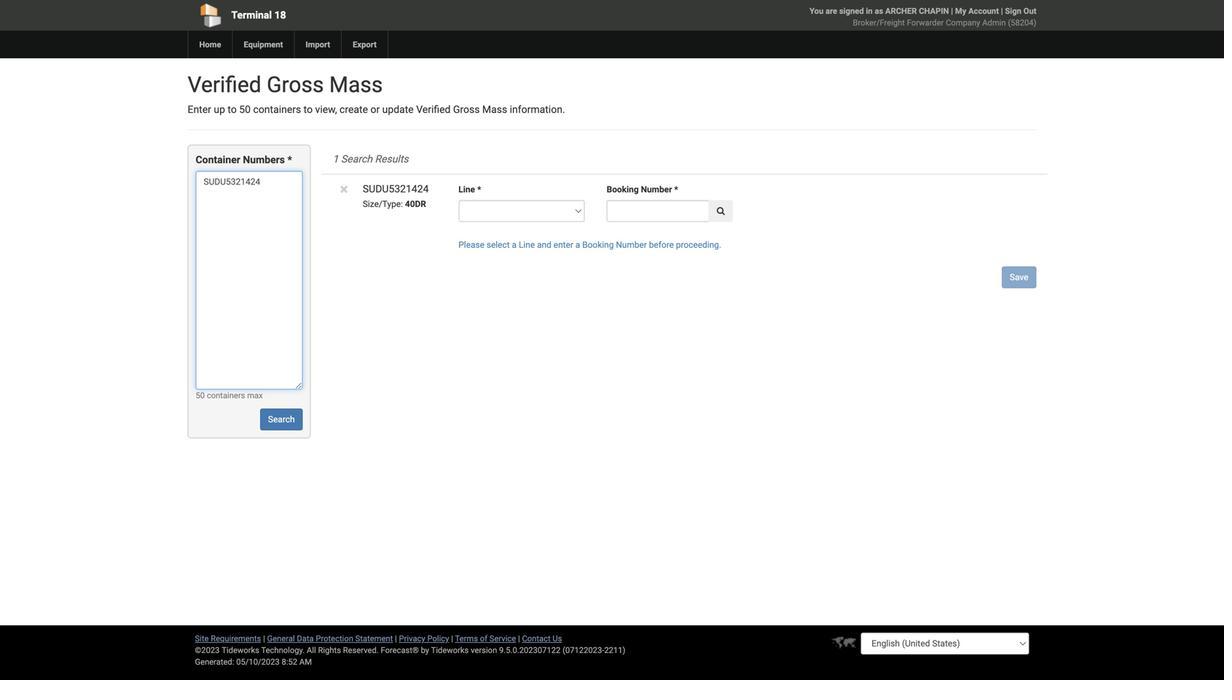 Task type: describe. For each thing, give the bounding box(es) containing it.
home link
[[188, 31, 232, 58]]

up
[[214, 104, 225, 116]]

export link
[[341, 31, 388, 58]]

create
[[340, 104, 368, 116]]

Container Numbers * text field
[[196, 171, 303, 390]]

admin
[[983, 18, 1006, 27]]

search button
[[260, 409, 303, 430]]

18
[[275, 9, 286, 21]]

50 containers max search
[[196, 391, 295, 425]]

1 horizontal spatial *
[[477, 184, 481, 195]]

out
[[1024, 6, 1037, 16]]

| left sign
[[1001, 6, 1004, 16]]

1 horizontal spatial gross
[[453, 104, 480, 116]]

| up "tideworks"
[[451, 634, 453, 643]]

archer
[[886, 6, 917, 16]]

terms
[[455, 634, 478, 643]]

my account link
[[956, 6, 999, 16]]

results
[[375, 153, 409, 165]]

2 a from the left
[[576, 240, 580, 250]]

select
[[487, 240, 510, 250]]

and
[[537, 240, 552, 250]]

enter
[[554, 240, 574, 250]]

Booking Number * text field
[[607, 200, 710, 222]]

version
[[471, 646, 497, 655]]

statement
[[356, 634, 393, 643]]

you
[[810, 6, 824, 16]]

information.
[[510, 104, 565, 116]]

1
[[333, 153, 339, 165]]

terminal 18
[[231, 9, 286, 21]]

forecast®
[[381, 646, 419, 655]]

1 a from the left
[[512, 240, 517, 250]]

tideworks
[[431, 646, 469, 655]]

signed
[[840, 6, 864, 16]]

2 to from the left
[[304, 104, 313, 116]]

please
[[459, 240, 485, 250]]

sudu5321424 size/type: 40dr
[[363, 183, 429, 209]]

verified gross mass enter up to 50 containers to view, create or update verified gross mass information.
[[188, 72, 565, 116]]

site requirements | general data protection statement | privacy policy | terms of service | contact us ©2023 tideworks technology. all rights reserved. forecast® by tideworks version 9.5.0.202307122 (07122023-2211) generated: 05/10/2023 8:52 am
[[195, 634, 626, 667]]

1 to from the left
[[228, 104, 237, 116]]

view,
[[315, 104, 337, 116]]

company
[[946, 18, 981, 27]]

terminal
[[231, 9, 272, 21]]

enter
[[188, 104, 211, 116]]

policy
[[428, 634, 449, 643]]

import
[[306, 40, 330, 49]]

containers inside verified gross mass enter up to 50 containers to view, create or update verified gross mass information.
[[253, 104, 301, 116]]

numbers
[[243, 154, 285, 166]]

before
[[649, 240, 674, 250]]

contact
[[522, 634, 551, 643]]

site
[[195, 634, 209, 643]]

proceeding.
[[676, 240, 722, 250]]

| up 9.5.0.202307122
[[518, 634, 520, 643]]

requirements
[[211, 634, 261, 643]]

(58204)
[[1008, 18, 1037, 27]]

general data protection statement link
[[267, 634, 393, 643]]

my
[[956, 6, 967, 16]]

container numbers *
[[196, 154, 292, 166]]

container
[[196, 154, 240, 166]]

line *
[[459, 184, 481, 195]]

by
[[421, 646, 429, 655]]

privacy policy link
[[399, 634, 449, 643]]

size/type:
[[363, 199, 403, 209]]

service
[[490, 634, 516, 643]]

chapin
[[919, 6, 949, 16]]

search image
[[717, 206, 725, 215]]

50 inside verified gross mass enter up to 50 containers to view, create or update verified gross mass information.
[[239, 104, 251, 116]]

are
[[826, 6, 838, 16]]

in
[[866, 6, 873, 16]]

site requirements link
[[195, 634, 261, 643]]

0 horizontal spatial gross
[[267, 72, 324, 98]]

* for booking number *
[[675, 184, 679, 195]]

40dr
[[405, 199, 426, 209]]

0 vertical spatial number
[[641, 184, 672, 195]]

1 vertical spatial booking
[[583, 240, 614, 250]]

containers inside the 50 containers max search
[[207, 391, 245, 400]]

(07122023-
[[563, 646, 605, 655]]

contact us link
[[522, 634, 562, 643]]

of
[[480, 634, 488, 643]]

reserved.
[[343, 646, 379, 655]]

sign out link
[[1006, 6, 1037, 16]]

1 vertical spatial number
[[616, 240, 647, 250]]

sudu5321424
[[363, 183, 429, 195]]

please select a line and enter a booking number before proceeding.
[[459, 240, 722, 250]]



Task type: locate. For each thing, give the bounding box(es) containing it.
mass
[[329, 72, 383, 98], [483, 104, 508, 116]]

| left my
[[952, 6, 954, 16]]

0 vertical spatial gross
[[267, 72, 324, 98]]

forwarder
[[907, 18, 944, 27]]

terms of service link
[[455, 634, 516, 643]]

| left general at the left bottom of the page
[[263, 634, 265, 643]]

line left and
[[519, 240, 535, 250]]

0 vertical spatial containers
[[253, 104, 301, 116]]

× button
[[340, 180, 348, 198]]

*
[[288, 154, 292, 166], [477, 184, 481, 195], [675, 184, 679, 195]]

technology.
[[261, 646, 305, 655]]

* right numbers
[[288, 154, 292, 166]]

0 vertical spatial mass
[[329, 72, 383, 98]]

protection
[[316, 634, 353, 643]]

containers left max
[[207, 391, 245, 400]]

sign
[[1006, 6, 1022, 16]]

1 horizontal spatial to
[[304, 104, 313, 116]]

privacy
[[399, 634, 426, 643]]

0 horizontal spatial *
[[288, 154, 292, 166]]

* for container numbers *
[[288, 154, 292, 166]]

|
[[952, 6, 954, 16], [1001, 6, 1004, 16], [263, 634, 265, 643], [395, 634, 397, 643], [451, 634, 453, 643], [518, 634, 520, 643]]

9.5.0.202307122
[[499, 646, 561, 655]]

a
[[512, 240, 517, 250], [576, 240, 580, 250]]

general
[[267, 634, 295, 643]]

0 horizontal spatial mass
[[329, 72, 383, 98]]

50
[[239, 104, 251, 116], [196, 391, 205, 400]]

0 vertical spatial booking
[[607, 184, 639, 195]]

1 horizontal spatial mass
[[483, 104, 508, 116]]

05/10/2023
[[236, 657, 280, 667]]

booking right enter
[[583, 240, 614, 250]]

to right up
[[228, 104, 237, 116]]

0 horizontal spatial a
[[512, 240, 517, 250]]

data
[[297, 634, 314, 643]]

2211)
[[605, 646, 626, 655]]

0 horizontal spatial line
[[459, 184, 475, 195]]

* up booking number * text field
[[675, 184, 679, 195]]

0 vertical spatial verified
[[188, 72, 261, 98]]

us
[[553, 634, 562, 643]]

broker/freight
[[853, 18, 905, 27]]

to
[[228, 104, 237, 116], [304, 104, 313, 116]]

1 vertical spatial 50
[[196, 391, 205, 400]]

0 vertical spatial search
[[341, 153, 372, 165]]

1 horizontal spatial 50
[[239, 104, 251, 116]]

gross right update
[[453, 104, 480, 116]]

1 vertical spatial gross
[[453, 104, 480, 116]]

gross
[[267, 72, 324, 98], [453, 104, 480, 116]]

1 vertical spatial mass
[[483, 104, 508, 116]]

am
[[300, 657, 312, 667]]

50 inside the 50 containers max search
[[196, 391, 205, 400]]

equipment link
[[232, 31, 294, 58]]

or
[[371, 104, 380, 116]]

1 vertical spatial containers
[[207, 391, 245, 400]]

* up please
[[477, 184, 481, 195]]

50 right up
[[239, 104, 251, 116]]

containers
[[253, 104, 301, 116], [207, 391, 245, 400]]

verified right update
[[416, 104, 451, 116]]

booking up booking number * text field
[[607, 184, 639, 195]]

0 vertical spatial 50
[[239, 104, 251, 116]]

a right select
[[512, 240, 517, 250]]

50 left max
[[196, 391, 205, 400]]

1 horizontal spatial line
[[519, 240, 535, 250]]

home
[[199, 40, 221, 49]]

to left "view,"
[[304, 104, 313, 116]]

2 horizontal spatial *
[[675, 184, 679, 195]]

search
[[341, 153, 372, 165], [268, 414, 295, 425]]

number
[[641, 184, 672, 195], [616, 240, 647, 250]]

1 vertical spatial search
[[268, 414, 295, 425]]

0 horizontal spatial 50
[[196, 391, 205, 400]]

containers left "view,"
[[253, 104, 301, 116]]

terminal 18 link
[[188, 0, 529, 31]]

as
[[875, 6, 884, 16]]

booking
[[607, 184, 639, 195], [583, 240, 614, 250]]

mass up create
[[329, 72, 383, 98]]

max
[[247, 391, 263, 400]]

1 vertical spatial line
[[519, 240, 535, 250]]

| up forecast® at the bottom
[[395, 634, 397, 643]]

export
[[353, 40, 377, 49]]

search inside the 50 containers max search
[[268, 414, 295, 425]]

0 horizontal spatial containers
[[207, 391, 245, 400]]

verified
[[188, 72, 261, 98], [416, 104, 451, 116]]

0 horizontal spatial to
[[228, 104, 237, 116]]

1 horizontal spatial search
[[341, 153, 372, 165]]

0 horizontal spatial search
[[268, 414, 295, 425]]

mass left information.
[[483, 104, 508, 116]]

line
[[459, 184, 475, 195], [519, 240, 535, 250]]

booking number *
[[607, 184, 679, 195]]

account
[[969, 6, 999, 16]]

number left before
[[616, 240, 647, 250]]

a right enter
[[576, 240, 580, 250]]

1 vertical spatial verified
[[416, 104, 451, 116]]

number up booking number * text field
[[641, 184, 672, 195]]

gross up "view,"
[[267, 72, 324, 98]]

1 search results
[[333, 153, 409, 165]]

0 horizontal spatial verified
[[188, 72, 261, 98]]

×
[[340, 180, 348, 198]]

line up please
[[459, 184, 475, 195]]

1 horizontal spatial containers
[[253, 104, 301, 116]]

update
[[382, 104, 414, 116]]

rights
[[318, 646, 341, 655]]

1 horizontal spatial verified
[[416, 104, 451, 116]]

equipment
[[244, 40, 283, 49]]

1 horizontal spatial a
[[576, 240, 580, 250]]

0 vertical spatial line
[[459, 184, 475, 195]]

you are signed in as archer chapin | my account | sign out broker/freight forwarder company admin (58204)
[[810, 6, 1037, 27]]

import link
[[294, 31, 341, 58]]

all
[[307, 646, 316, 655]]

generated:
[[195, 657, 234, 667]]

©2023 tideworks
[[195, 646, 259, 655]]

verified up up
[[188, 72, 261, 98]]

8:52
[[282, 657, 298, 667]]



Task type: vqa. For each thing, say whether or not it's contained in the screenshot.
'Booking' to the top
yes



